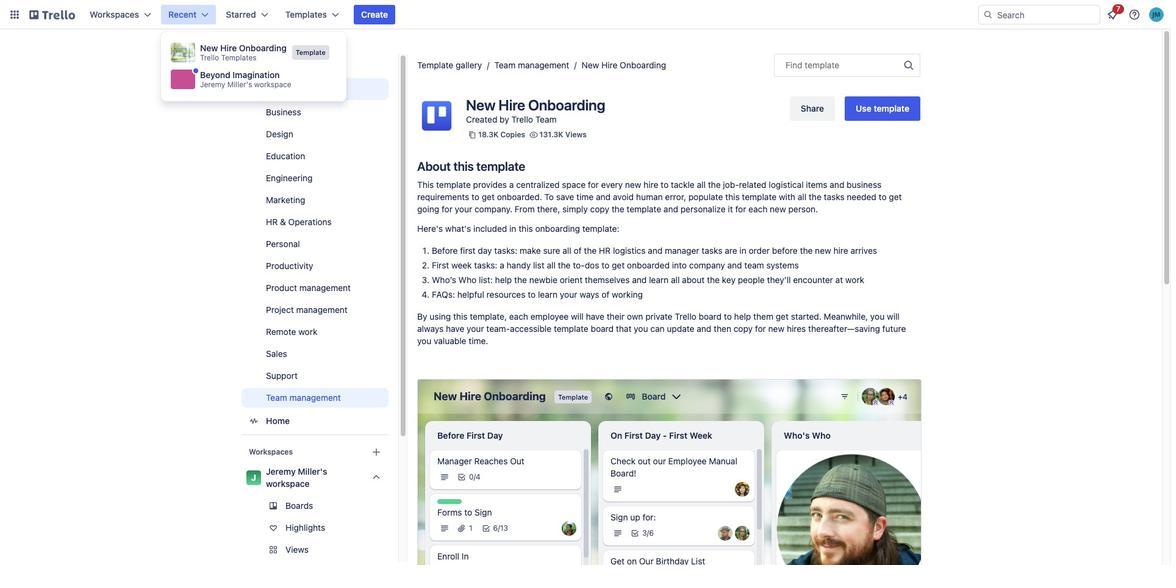 Task type: describe. For each thing, give the bounding box(es) containing it.
team-
[[487, 323, 510, 334]]

and inside by using this template, each employee will have their own private trello board to help them get started. meanwhile, you will always have your team-accessible template board that you can update and then copy for new hires thereafter—saving future you valuable time.
[[697, 323, 712, 334]]

Find template field
[[774, 54, 921, 77]]

at
[[836, 275, 843, 285]]

0 horizontal spatial team management
[[266, 392, 341, 403]]

this inside 'this template provides a centralized space for every new hire to tackle all the job-related logistical items and business requirements to get onboarded. to save time and avoid human error, populate this template with all the tasks needed to get going for your company. from there, simply copy the template and personalize it for each new person.'
[[726, 192, 740, 202]]

new hire onboarding created by trello team
[[466, 96, 606, 124]]

jeremy miller (jeremymiller198) image
[[1150, 7, 1164, 22]]

starred
[[226, 9, 256, 20]]

0 horizontal spatial in
[[510, 223, 517, 234]]

1 vertical spatial have
[[446, 323, 465, 334]]

their
[[607, 311, 625, 322]]

productivity
[[266, 261, 313, 271]]

management down productivity link
[[300, 283, 351, 293]]

1 vertical spatial board
[[591, 323, 614, 334]]

search image
[[984, 10, 994, 20]]

template down related
[[742, 192, 777, 202]]

encounter
[[794, 275, 834, 285]]

first
[[460, 245, 476, 256]]

onboarded
[[627, 260, 670, 270]]

new hire onboarding trello templates
[[200, 43, 287, 62]]

back to home image
[[29, 5, 75, 24]]

sales link
[[242, 344, 389, 364]]

hire for new hire onboarding created by trello team
[[499, 96, 525, 114]]

template up provides
[[477, 159, 526, 173]]

templates link
[[242, 78, 389, 100]]

management down product management link
[[296, 305, 348, 315]]

working
[[612, 289, 643, 300]]

new inside by using this template, each employee will have their own private trello board to help them get started. meanwhile, you will always have your team-accessible template board that you can update and then copy for new hires thereafter—saving future you valuable time.
[[769, 323, 785, 334]]

this inside by using this template, each employee will have their own private trello board to help them get started. meanwhile, you will always have your team-accessible template board that you can update and then copy for new hires thereafter—saving future you valuable time.
[[453, 311, 468, 322]]

workspaces button
[[82, 5, 159, 24]]

use template button
[[845, 96, 921, 121]]

help inside by using this template, each employee will have their own private trello board to help them get started. meanwhile, you will always have your team-accessible template board that you can update and then copy for new hires thereafter—saving future you valuable time.
[[735, 311, 751, 322]]

logistics
[[613, 245, 646, 256]]

new inside before first day tasks: make sure all of the hr logistics and manager tasks are in order before the new hire arrives first week tasks: a handy list all the to-dos to get onboarded into company and team systems who's who list: help the newbie orient themselves and learn all about the key people they'll encounter at work faqs: helpful resources to learn your ways of working
[[815, 245, 832, 256]]

to right dos
[[602, 260, 610, 270]]

and down onboarded
[[632, 275, 647, 285]]

share button
[[790, 96, 836, 121]]

before first day tasks: make sure all of the hr logistics and manager tasks are in order before the new hire arrives first week tasks: a handy list all the to-dos to get onboarded into company and team systems who's who list: help the newbie orient themselves and learn all about the key people they'll encounter at work faqs: helpful resources to learn your ways of working
[[432, 245, 878, 300]]

1 vertical spatial team management link
[[242, 388, 389, 408]]

131.3k
[[540, 130, 564, 139]]

helpful
[[458, 289, 484, 300]]

from
[[515, 204, 535, 214]]

get inside by using this template, each employee will have their own private trello board to help them get started. meanwhile, you will always have your team-accessible template board that you can update and then copy for new hires thereafter—saving future you valuable time.
[[776, 311, 789, 322]]

template inside button
[[874, 103, 910, 114]]

provides
[[473, 179, 507, 190]]

productivity link
[[242, 256, 389, 276]]

0 horizontal spatial you
[[417, 336, 432, 346]]

onboarding
[[536, 223, 580, 234]]

started.
[[791, 311, 822, 322]]

valuable
[[434, 336, 467, 346]]

hr inside 'link'
[[266, 217, 278, 227]]

boards for views
[[286, 500, 313, 511]]

hire for new hire onboarding
[[602, 60, 618, 70]]

support link
[[242, 366, 389, 386]]

tasks inside 'this template provides a centralized space for every new hire to tackle all the job-related logistical items and business requirements to get onboarded. to save time and avoid human error, populate this template with all the tasks needed to get going for your company. from there, simply copy the template and personalize it for each new person.'
[[824, 192, 845, 202]]

create button
[[354, 5, 396, 24]]

space
[[562, 179, 586, 190]]

here's what's included in this onboarding template:
[[417, 223, 620, 234]]

design link
[[242, 124, 389, 144]]

all up "populate" at the right
[[697, 179, 706, 190]]

new hire onboarding
[[582, 60, 667, 70]]

them
[[754, 311, 774, 322]]

team inside team management link
[[266, 392, 287, 403]]

by
[[417, 311, 428, 322]]

personal link
[[242, 234, 389, 254]]

to up error,
[[661, 179, 669, 190]]

into
[[672, 260, 687, 270]]

copies
[[501, 130, 526, 139]]

this
[[417, 179, 434, 190]]

with
[[779, 192, 796, 202]]

new up avoid
[[625, 179, 642, 190]]

private
[[646, 311, 673, 322]]

hire inside 'this template provides a centralized space for every new hire to tackle all the job-related logistical items and business requirements to get onboarded. to save time and avoid human error, populate this template with all the tasks needed to get going for your company. from there, simply copy the template and personalize it for each new person.'
[[644, 179, 659, 190]]

onboarding for new hire onboarding
[[620, 60, 667, 70]]

home
[[266, 416, 290, 426]]

0 horizontal spatial learn
[[538, 289, 558, 300]]

trello inside new hire onboarding created by trello team
[[512, 114, 533, 124]]

error,
[[665, 192, 687, 202]]

template gallery
[[417, 60, 482, 70]]

recent button
[[161, 5, 216, 24]]

items
[[806, 179, 828, 190]]

1 vertical spatial of
[[602, 289, 610, 300]]

boards for home
[[266, 59, 295, 70]]

own
[[627, 311, 643, 322]]

0 vertical spatial team management link
[[495, 60, 570, 70]]

the left to-
[[558, 260, 571, 270]]

project management
[[266, 305, 348, 315]]

accessible
[[510, 323, 552, 334]]

handy
[[507, 260, 531, 270]]

business
[[266, 107, 301, 117]]

hires
[[787, 323, 806, 334]]

they'll
[[767, 275, 791, 285]]

faqs:
[[432, 289, 455, 300]]

before
[[432, 245, 458, 256]]

the up dos
[[584, 245, 597, 256]]

boards link for home
[[242, 54, 389, 76]]

resources
[[487, 289, 526, 300]]

logistical
[[769, 179, 804, 190]]

starred button
[[219, 5, 276, 24]]

boards link for views
[[242, 496, 389, 516]]

templates inside new hire onboarding trello templates
[[221, 53, 257, 62]]

remote work link
[[242, 322, 389, 342]]

new hire onboarding link
[[582, 60, 667, 70]]

board image
[[247, 57, 261, 72]]

hr & operations
[[266, 217, 332, 227]]

the down items
[[809, 192, 822, 202]]

work inside "link"
[[299, 326, 318, 337]]

gallery
[[456, 60, 482, 70]]

131.3k views
[[540, 130, 587, 139]]

&
[[280, 217, 286, 227]]

0 vertical spatial tasks:
[[495, 245, 518, 256]]

1 vertical spatial you
[[634, 323, 648, 334]]

for up time
[[588, 179, 599, 190]]

meanwhile,
[[824, 311, 869, 322]]

2 vertical spatial templates
[[266, 84, 308, 94]]

new for new hire onboarding created by trello team
[[466, 96, 496, 114]]

copy inside 'this template provides a centralized space for every new hire to tackle all the job-related logistical items and business requirements to get onboarded. to save time and avoid human error, populate this template with all the tasks needed to get going for your company. from there, simply copy the template and personalize it for each new person.'
[[590, 204, 610, 214]]

18.3k copies
[[478, 130, 526, 139]]

it
[[728, 204, 733, 214]]

create
[[361, 9, 388, 20]]

arrives
[[851, 245, 878, 256]]

1 horizontal spatial have
[[586, 311, 605, 322]]

onboarded.
[[497, 192, 542, 202]]

and down every
[[596, 192, 611, 202]]

find template
[[786, 60, 840, 70]]

new for new hire onboarding
[[582, 60, 599, 70]]

product
[[266, 283, 297, 293]]

template inside by using this template, each employee will have their own private trello board to help them get started. meanwhile, you will always have your team-accessible template board that you can update and then copy for new hires thereafter—saving future you valuable time.
[[554, 323, 589, 334]]

template inside "field"
[[805, 60, 840, 70]]

18.3k
[[478, 130, 499, 139]]

1 vertical spatial tasks:
[[474, 260, 498, 270]]

personalize
[[681, 204, 726, 214]]

your inside by using this template, each employee will have their own private trello board to help them get started. meanwhile, you will always have your team-accessible template board that you can update and then copy for new hires thereafter—saving future you valuable time.
[[467, 323, 484, 334]]

0 vertical spatial learn
[[649, 275, 669, 285]]

work inside before first day tasks: make sure all of the hr logistics and manager tasks are in order before the new hire arrives first week tasks: a handy list all the to-dos to get onboarded into company and team systems who's who list: help the newbie orient themselves and learn all about the key people they'll encounter at work faqs: helpful resources to learn your ways of working
[[846, 275, 865, 285]]

and right items
[[830, 179, 845, 190]]

trello inside by using this template, each employee will have their own private trello board to help them get started. meanwhile, you will always have your team-accessible template board that you can update and then copy for new hires thereafter—saving future you valuable time.
[[675, 311, 697, 322]]

product management
[[266, 283, 351, 293]]

simply
[[563, 204, 588, 214]]

management down support link
[[290, 392, 341, 403]]

each inside by using this template, each employee will have their own private trello board to help them get started. meanwhile, you will always have your team-accessible template board that you can update and then copy for new hires thereafter—saving future you valuable time.
[[509, 311, 529, 322]]

0 vertical spatial board
[[699, 311, 722, 322]]

find
[[786, 60, 803, 70]]

0 horizontal spatial of
[[574, 245, 582, 256]]

a inside 'this template provides a centralized space for every new hire to tackle all the job-related logistical items and business requirements to get onboarded. to save time and avoid human error, populate this template with all the tasks needed to get going for your company. from there, simply copy the template and personalize it for each new person.'
[[509, 179, 514, 190]]

first
[[432, 260, 449, 270]]

project management link
[[242, 300, 389, 320]]

to down newbie at the left of page
[[528, 289, 536, 300]]



Task type: locate. For each thing, give the bounding box(es) containing it.
and down error,
[[664, 204, 679, 214]]

will up future
[[887, 311, 900, 322]]

0 horizontal spatial views
[[286, 544, 309, 555]]

business
[[847, 179, 882, 190]]

get down provides
[[482, 192, 495, 202]]

new for new hire onboarding trello templates
[[200, 43, 218, 53]]

project
[[266, 305, 294, 315]]

in
[[510, 223, 517, 234], [740, 245, 747, 256]]

have up valuable
[[446, 323, 465, 334]]

sales
[[266, 348, 287, 359]]

engineering link
[[242, 168, 389, 188]]

learn down onboarded
[[649, 275, 669, 285]]

template down employee
[[554, 323, 589, 334]]

hire
[[220, 43, 237, 53], [602, 60, 618, 70], [499, 96, 525, 114]]

marketing link
[[242, 190, 389, 210]]

jeremy inside "jeremy miller's workspace"
[[266, 466, 296, 477]]

0 horizontal spatial hr
[[266, 217, 278, 227]]

home image
[[247, 414, 261, 428]]

0 vertical spatial have
[[586, 311, 605, 322]]

templates up business
[[266, 84, 308, 94]]

new inside new hire onboarding trello templates
[[200, 43, 218, 53]]

1 vertical spatial miller's
[[298, 466, 327, 477]]

0 vertical spatial templates
[[285, 9, 327, 20]]

help inside before first day tasks: make sure all of the hr logistics and manager tasks are in order before the new hire arrives first week tasks: a handy list all the to-dos to get onboarded into company and team systems who's who list: help the newbie orient themselves and learn all about the key people they'll encounter at work faqs: helpful resources to learn your ways of working
[[495, 275, 512, 285]]

you down always
[[417, 336, 432, 346]]

the right "before"
[[800, 245, 813, 256]]

2 vertical spatial your
[[467, 323, 484, 334]]

team management up new hire onboarding created by trello team at the top of page
[[495, 60, 570, 70]]

1 will from the left
[[571, 311, 584, 322]]

to inside by using this template, each employee will have their own private trello board to help them get started. meanwhile, you will always have your team-accessible template board that you can update and then copy for new hires thereafter—saving future you valuable time.
[[724, 311, 732, 322]]

miller's inside "jeremy miller's workspace"
[[298, 466, 327, 477]]

2 vertical spatial team
[[266, 392, 287, 403]]

templates inside popup button
[[285, 9, 327, 20]]

get up themselves
[[612, 260, 625, 270]]

1 horizontal spatial new
[[466, 96, 496, 114]]

1 horizontal spatial you
[[634, 323, 648, 334]]

1 vertical spatial your
[[560, 289, 578, 300]]

created
[[466, 114, 498, 124]]

and up onboarded
[[648, 245, 663, 256]]

to up then
[[724, 311, 732, 322]]

new
[[625, 179, 642, 190], [770, 204, 786, 214], [815, 245, 832, 256], [769, 323, 785, 334]]

each down related
[[749, 204, 768, 214]]

forward image
[[386, 543, 401, 557]]

hire inside new hire onboarding created by trello team
[[499, 96, 525, 114]]

get right needed
[[889, 192, 902, 202]]

2 horizontal spatial hire
[[602, 60, 618, 70]]

hire down 'primary' element
[[602, 60, 618, 70]]

imagination
[[233, 70, 280, 80]]

trello up update at the right of the page
[[675, 311, 697, 322]]

views down highlights
[[286, 544, 309, 555]]

1 vertical spatial templates
[[221, 53, 257, 62]]

avoid
[[613, 192, 634, 202]]

0 vertical spatial team
[[495, 60, 516, 70]]

copy inside by using this template, each employee will have their own private trello board to help them get started. meanwhile, you will always have your team-accessible template board that you can update and then copy for new hires thereafter—saving future you valuable time.
[[734, 323, 753, 334]]

you
[[871, 311, 885, 322], [634, 323, 648, 334], [417, 336, 432, 346]]

1 horizontal spatial each
[[749, 204, 768, 214]]

template inside menu
[[296, 48, 326, 56]]

will down ways
[[571, 311, 584, 322]]

hire for new hire onboarding trello templates
[[220, 43, 237, 53]]

requirements
[[417, 192, 469, 202]]

1 horizontal spatial onboarding
[[528, 96, 606, 114]]

in right 'included'
[[510, 223, 517, 234]]

template up the 'requirements'
[[436, 179, 471, 190]]

by
[[500, 114, 509, 124]]

1 horizontal spatial a
[[509, 179, 514, 190]]

the
[[708, 179, 721, 190], [809, 192, 822, 202], [612, 204, 625, 214], [584, 245, 597, 256], [800, 245, 813, 256], [558, 260, 571, 270], [515, 275, 527, 285], [707, 275, 720, 285]]

0 vertical spatial template
[[296, 48, 326, 56]]

a left handy
[[500, 260, 505, 270]]

1 vertical spatial workspace
[[266, 478, 310, 489]]

2 vertical spatial you
[[417, 336, 432, 346]]

0 horizontal spatial hire
[[220, 43, 237, 53]]

this down job- on the top right
[[726, 192, 740, 202]]

new down 'primary' element
[[582, 60, 599, 70]]

key
[[722, 275, 736, 285]]

and down are
[[728, 260, 742, 270]]

newbie
[[530, 275, 558, 285]]

company
[[689, 260, 725, 270]]

1 vertical spatial hire
[[834, 245, 849, 256]]

for inside by using this template, each employee will have their own private trello board to help them get started. meanwhile, you will always have your team-accessible template board that you can update and then copy for new hires thereafter—saving future you valuable time.
[[755, 323, 766, 334]]

onboarding for new hire onboarding created by trello team
[[528, 96, 606, 114]]

all up person. at right top
[[798, 192, 807, 202]]

for down the 'requirements'
[[442, 204, 453, 214]]

this down the from
[[519, 223, 533, 234]]

7 notifications image
[[1106, 7, 1120, 22]]

trello inside new hire onboarding trello templates
[[200, 53, 219, 62]]

use template
[[856, 103, 910, 114]]

then
[[714, 323, 732, 334]]

trello
[[200, 53, 219, 62], [512, 114, 533, 124], [675, 311, 697, 322]]

board up then
[[699, 311, 722, 322]]

highlights
[[286, 522, 325, 533]]

company.
[[475, 204, 513, 214]]

new down with
[[770, 204, 786, 214]]

1 vertical spatial boards
[[286, 500, 313, 511]]

open information menu image
[[1129, 9, 1141, 21]]

1 vertical spatial template
[[417, 60, 454, 70]]

team management link down support link
[[242, 388, 389, 408]]

template down human
[[627, 204, 662, 214]]

work down the project management
[[299, 326, 318, 337]]

that
[[616, 323, 632, 334]]

1 vertical spatial trello
[[512, 114, 533, 124]]

templates right starred 'dropdown button'
[[285, 9, 327, 20]]

0 horizontal spatial hire
[[644, 179, 659, 190]]

tasks
[[824, 192, 845, 202], [702, 245, 723, 256]]

2 horizontal spatial new
[[582, 60, 599, 70]]

engineering
[[266, 173, 313, 183]]

1 vertical spatial help
[[735, 311, 751, 322]]

template up templates link
[[296, 48, 326, 56]]

copy down time
[[590, 204, 610, 214]]

0 vertical spatial your
[[455, 204, 472, 214]]

help up resources
[[495, 275, 512, 285]]

onboarding for new hire onboarding trello templates
[[239, 43, 287, 53]]

0 vertical spatial boards link
[[242, 54, 389, 76]]

recent
[[168, 9, 197, 20]]

future
[[883, 323, 906, 334]]

hire up beyond
[[220, 43, 237, 53]]

0 horizontal spatial tasks
[[702, 245, 723, 256]]

team inside new hire onboarding created by trello team
[[536, 114, 557, 124]]

employee
[[531, 311, 569, 322]]

for down 'them'
[[755, 323, 766, 334]]

0 vertical spatial tasks
[[824, 192, 845, 202]]

0 vertical spatial miller's
[[227, 80, 252, 89]]

ways
[[580, 289, 600, 300]]

1 horizontal spatial copy
[[734, 323, 753, 334]]

1 horizontal spatial views
[[566, 130, 587, 139]]

tasks down items
[[824, 192, 845, 202]]

hr
[[266, 217, 278, 227], [599, 245, 611, 256]]

jeremy left template board "image"
[[200, 80, 225, 89]]

Search field
[[994, 5, 1100, 24]]

about this template
[[417, 159, 526, 173]]

workspaces
[[90, 9, 139, 20], [249, 447, 293, 456]]

0 horizontal spatial copy
[[590, 204, 610, 214]]

onboarding inside new hire onboarding trello templates
[[239, 43, 287, 53]]

time
[[577, 192, 594, 202]]

management
[[518, 60, 570, 70], [300, 283, 351, 293], [296, 305, 348, 315], [290, 392, 341, 403]]

1 vertical spatial workspaces
[[249, 447, 293, 456]]

views right 131.3k
[[566, 130, 587, 139]]

the left key
[[707, 275, 720, 285]]

2 vertical spatial hire
[[499, 96, 525, 114]]

your
[[455, 204, 472, 214], [560, 289, 578, 300], [467, 323, 484, 334]]

highlights link
[[242, 518, 389, 538]]

related
[[739, 179, 767, 190]]

2 horizontal spatial trello
[[675, 311, 697, 322]]

your down orient
[[560, 289, 578, 300]]

a inside before first day tasks: make sure all of the hr logistics and manager tasks are in order before the new hire arrives first week tasks: a handy list all the to-dos to get onboarded into company and team systems who's who list: help the newbie orient themselves and learn all about the key people they'll encounter at work faqs: helpful resources to learn your ways of working
[[500, 260, 505, 270]]

1 vertical spatial tasks
[[702, 245, 723, 256]]

1 horizontal spatial team management
[[495, 60, 570, 70]]

1 boards link from the top
[[242, 54, 389, 76]]

tasks: up list:
[[474, 260, 498, 270]]

included
[[474, 223, 507, 234]]

0 horizontal spatial workspaces
[[90, 9, 139, 20]]

0 horizontal spatial trello
[[200, 53, 219, 62]]

dos
[[585, 260, 600, 270]]

1 horizontal spatial help
[[735, 311, 751, 322]]

template board image
[[247, 82, 261, 96]]

jeremy
[[200, 80, 225, 89], [266, 466, 296, 477]]

your inside 'this template provides a centralized space for every new hire to tackle all the job-related logistical items and business requirements to get onboarded. to save time and avoid human error, populate this template with all the tasks needed to get going for your company. from there, simply copy the template and personalize it for each new person.'
[[455, 204, 472, 214]]

workspace inside the beyond imagination jeremy miller's workspace
[[254, 80, 291, 89]]

template
[[296, 48, 326, 56], [417, 60, 454, 70]]

each
[[749, 204, 768, 214], [509, 311, 529, 322]]

order
[[749, 245, 770, 256]]

templates
[[285, 9, 327, 20], [221, 53, 257, 62], [266, 84, 308, 94]]

hr up dos
[[599, 245, 611, 256]]

1 horizontal spatial hire
[[499, 96, 525, 114]]

1 vertical spatial hr
[[599, 245, 611, 256]]

0 vertical spatial you
[[871, 311, 885, 322]]

new up the created
[[466, 96, 496, 114]]

save
[[556, 192, 574, 202]]

to
[[661, 179, 669, 190], [472, 192, 480, 202], [879, 192, 887, 202], [602, 260, 610, 270], [528, 289, 536, 300], [724, 311, 732, 322]]

for right it
[[736, 204, 747, 214]]

1 vertical spatial jeremy
[[266, 466, 296, 477]]

trello up beyond
[[200, 53, 219, 62]]

boards link up templates link
[[242, 54, 389, 76]]

1 vertical spatial team
[[536, 114, 557, 124]]

hr & operations link
[[242, 212, 389, 232]]

templates button
[[278, 5, 347, 24]]

2 horizontal spatial you
[[871, 311, 885, 322]]

template gallery link
[[417, 60, 482, 70]]

template right "use" at top
[[874, 103, 910, 114]]

workspaces inside popup button
[[90, 9, 139, 20]]

boards link up highlights link
[[242, 496, 389, 516]]

work right at
[[846, 275, 865, 285]]

primary element
[[0, 0, 1172, 29]]

there,
[[537, 204, 560, 214]]

you down own
[[634, 323, 648, 334]]

time.
[[469, 336, 488, 346]]

beyond imagination jeremy miller's workspace
[[200, 70, 291, 89]]

1 horizontal spatial will
[[887, 311, 900, 322]]

template for template
[[296, 48, 326, 56]]

tasks: up handy
[[495, 245, 518, 256]]

in right are
[[740, 245, 747, 256]]

1 horizontal spatial miller's
[[298, 466, 327, 477]]

1 horizontal spatial team
[[495, 60, 516, 70]]

of up to-
[[574, 245, 582, 256]]

new up encounter
[[815, 245, 832, 256]]

team up 131.3k
[[536, 114, 557, 124]]

by using this template, each employee will have their own private trello board to help them get started. meanwhile, you will always have your team-accessible template board that you can update and then copy for new hires thereafter—saving future you valuable time.
[[417, 311, 906, 346]]

0 horizontal spatial a
[[500, 260, 505, 270]]

get
[[482, 192, 495, 202], [889, 192, 902, 202], [612, 260, 625, 270], [776, 311, 789, 322]]

2 horizontal spatial onboarding
[[620, 60, 667, 70]]

1 horizontal spatial learn
[[649, 275, 669, 285]]

0 vertical spatial team management
[[495, 60, 570, 70]]

1 vertical spatial boards link
[[242, 496, 389, 516]]

0 vertical spatial jeremy
[[200, 80, 225, 89]]

tasks up company at the right top
[[702, 245, 723, 256]]

2 vertical spatial new
[[466, 96, 496, 114]]

jeremy inside the beyond imagination jeremy miller's workspace
[[200, 80, 225, 89]]

what's
[[445, 223, 471, 234]]

miller's inside the beyond imagination jeremy miller's workspace
[[227, 80, 252, 89]]

1 horizontal spatial tasks
[[824, 192, 845, 202]]

to-
[[573, 260, 585, 270]]

get inside before first day tasks: make sure all of the hr logistics and manager tasks are in order before the new hire arrives first week tasks: a handy list all the to-dos to get onboarded into company and team systems who's who list: help the newbie orient themselves and learn all about the key people they'll encounter at work faqs: helpful resources to learn your ways of working
[[612, 260, 625, 270]]

0 vertical spatial a
[[509, 179, 514, 190]]

all right "list"
[[547, 260, 556, 270]]

hire inside new hire onboarding trello templates
[[220, 43, 237, 53]]

trello team image
[[417, 96, 456, 135]]

new inside new hire onboarding created by trello team
[[466, 96, 496, 114]]

0 vertical spatial workspace
[[254, 80, 291, 89]]

0 vertical spatial hire
[[220, 43, 237, 53]]

to
[[545, 192, 554, 202]]

person.
[[789, 204, 818, 214]]

list
[[533, 260, 545, 270]]

human
[[636, 192, 663, 202]]

management up new hire onboarding created by trello team at the top of page
[[518, 60, 570, 70]]

1 horizontal spatial hire
[[834, 245, 849, 256]]

each inside 'this template provides a centralized space for every new hire to tackle all the job-related logistical items and business requirements to get onboarded. to save time and avoid human error, populate this template with all the tasks needed to get going for your company. from there, simply copy the template and personalize it for each new person.'
[[749, 204, 768, 214]]

a
[[509, 179, 514, 190], [500, 260, 505, 270]]

1 vertical spatial copy
[[734, 323, 753, 334]]

1 horizontal spatial team management link
[[495, 60, 570, 70]]

2 will from the left
[[887, 311, 900, 322]]

all down into
[[671, 275, 680, 285]]

hr left &
[[266, 217, 278, 227]]

your inside before first day tasks: make sure all of the hr logistics and manager tasks are in order before the new hire arrives first week tasks: a handy list all the to-dos to get onboarded into company and team systems who's who list: help the newbie orient themselves and learn all about the key people they'll encounter at work faqs: helpful resources to learn your ways of working
[[560, 289, 578, 300]]

a up onboarded. on the left
[[509, 179, 514, 190]]

hr inside before first day tasks: make sure all of the hr logistics and manager tasks are in order before the new hire arrives first week tasks: a handy list all the to-dos to get onboarded into company and team systems who's who list: help the newbie orient themselves and learn all about the key people they'll encounter at work faqs: helpful resources to learn your ways of working
[[599, 245, 611, 256]]

trello right by
[[512, 114, 533, 124]]

0 vertical spatial trello
[[200, 53, 219, 62]]

2 vertical spatial onboarding
[[528, 96, 606, 114]]

have left their
[[586, 311, 605, 322]]

personal
[[266, 239, 300, 249]]

workspace
[[254, 80, 291, 89], [266, 478, 310, 489]]

to down provides
[[472, 192, 480, 202]]

hire inside before first day tasks: make sure all of the hr logistics and manager tasks are in order before the new hire arrives first week tasks: a handy list all the to-dos to get onboarded into company and team systems who's who list: help the newbie orient themselves and learn all about the key people they'll encounter at work faqs: helpful resources to learn your ways of working
[[834, 245, 849, 256]]

0 vertical spatial hr
[[266, 217, 278, 227]]

workspace right j
[[266, 478, 310, 489]]

the up "populate" at the right
[[708, 179, 721, 190]]

the down avoid
[[612, 204, 625, 214]]

template left the gallery
[[417, 60, 454, 70]]

1 vertical spatial learn
[[538, 289, 558, 300]]

1 vertical spatial hire
[[602, 60, 618, 70]]

0 horizontal spatial each
[[509, 311, 529, 322]]

hire up by
[[499, 96, 525, 114]]

learn down newbie at the left of page
[[538, 289, 558, 300]]

1 horizontal spatial work
[[846, 275, 865, 285]]

in inside before first day tasks: make sure all of the hr logistics and manager tasks are in order before the new hire arrives first week tasks: a handy list all the to-dos to get onboarded into company and team systems who's who list: help the newbie orient themselves and learn all about the key people they'll encounter at work faqs: helpful resources to learn your ways of working
[[740, 245, 747, 256]]

1 horizontal spatial template
[[417, 60, 454, 70]]

help
[[495, 275, 512, 285], [735, 311, 751, 322]]

help left 'them'
[[735, 311, 751, 322]]

going
[[417, 204, 440, 214]]

the down handy
[[515, 275, 527, 285]]

1 horizontal spatial trello
[[512, 114, 533, 124]]

jeremy right j
[[266, 466, 296, 477]]

to right needed
[[879, 192, 887, 202]]

0 vertical spatial each
[[749, 204, 768, 214]]

home link
[[242, 410, 389, 432]]

0 vertical spatial workspaces
[[90, 9, 139, 20]]

0 horizontal spatial help
[[495, 275, 512, 285]]

product management link
[[242, 278, 389, 298]]

0 vertical spatial copy
[[590, 204, 610, 214]]

boards up highlights
[[286, 500, 313, 511]]

get up hires at the right of the page
[[776, 311, 789, 322]]

every
[[601, 179, 623, 190]]

1 vertical spatial onboarding
[[620, 60, 667, 70]]

hire left arrives
[[834, 245, 849, 256]]

team management link
[[495, 60, 570, 70], [242, 388, 389, 408]]

1 horizontal spatial jeremy
[[266, 466, 296, 477]]

1 vertical spatial a
[[500, 260, 505, 270]]

before
[[773, 245, 798, 256]]

menu containing new hire onboarding
[[168, 39, 339, 94]]

onboarding inside new hire onboarding created by trello team
[[528, 96, 606, 114]]

create a workspace image
[[369, 445, 384, 460]]

0 vertical spatial new
[[200, 43, 218, 53]]

workspace inside "jeremy miller's workspace"
[[266, 478, 310, 489]]

1 vertical spatial work
[[299, 326, 318, 337]]

2 boards link from the top
[[242, 496, 389, 516]]

1 horizontal spatial board
[[699, 311, 722, 322]]

2 horizontal spatial team
[[536, 114, 557, 124]]

all right the sure on the top of page
[[563, 245, 572, 256]]

boards right board icon
[[266, 59, 295, 70]]

here's
[[417, 223, 443, 234]]

this right about
[[454, 159, 474, 173]]

tasks inside before first day tasks: make sure all of the hr logistics and manager tasks are in order before the new hire arrives first week tasks: a handy list all the to-dos to get onboarded into company and team systems who's who list: help the newbie orient themselves and learn all about the key people they'll encounter at work faqs: helpful resources to learn your ways of working
[[702, 245, 723, 256]]

menu
[[168, 39, 339, 94]]

template
[[805, 60, 840, 70], [874, 103, 910, 114], [477, 159, 526, 173], [436, 179, 471, 190], [742, 192, 777, 202], [627, 204, 662, 214], [554, 323, 589, 334]]

team management down support link
[[266, 392, 341, 403]]

you up future
[[871, 311, 885, 322]]

day
[[478, 245, 492, 256]]

template for template gallery
[[417, 60, 454, 70]]

remote work
[[266, 326, 318, 337]]

new up beyond
[[200, 43, 218, 53]]

0 vertical spatial hire
[[644, 179, 659, 190]]

template right find
[[805, 60, 840, 70]]

who's
[[432, 275, 456, 285]]

your up what's
[[455, 204, 472, 214]]

use
[[856, 103, 872, 114]]



Task type: vqa. For each thing, say whether or not it's contained in the screenshot.
first "BOARDS" LINK
yes



